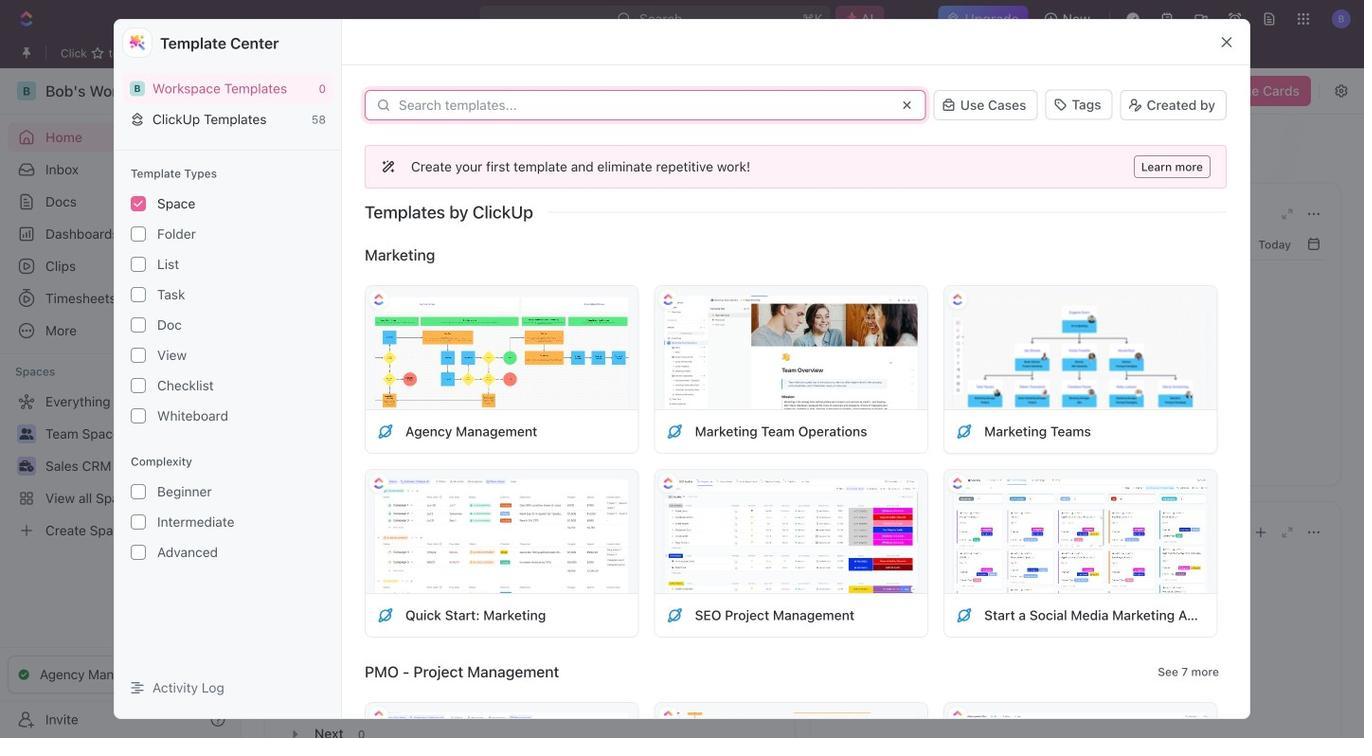 Task type: describe. For each thing, give the bounding box(es) containing it.
0 horizontal spatial space template image
[[377, 423, 394, 440]]



Task type: vqa. For each thing, say whether or not it's contained in the screenshot.
"Space" within the Team Space button
no



Task type: locate. For each thing, give the bounding box(es) containing it.
None checkbox
[[131, 257, 146, 272], [131, 318, 146, 333], [131, 484, 146, 500], [131, 515, 146, 530], [131, 257, 146, 272], [131, 318, 146, 333], [131, 484, 146, 500], [131, 515, 146, 530]]

1 horizontal spatial space template image
[[667, 607, 684, 624]]

no recent items image
[[492, 276, 568, 352]]

bob's workspace, , element
[[130, 81, 145, 96]]

Search templates... text field
[[399, 98, 889, 113]]

0 horizontal spatial space template image
[[377, 607, 394, 624]]

space template image
[[377, 423, 394, 440], [667, 607, 684, 624], [956, 607, 973, 624]]

tree inside sidebar navigation
[[8, 387, 233, 546]]

space template image
[[667, 423, 684, 440], [956, 423, 973, 440], [377, 607, 394, 624]]

2 horizontal spatial space template image
[[956, 607, 973, 624]]

sidebar navigation
[[0, 68, 242, 738]]

tab list
[[284, 548, 776, 594]]

1 horizontal spatial space template image
[[667, 423, 684, 440]]

space template element
[[377, 423, 394, 440], [667, 423, 684, 440], [956, 423, 973, 440], [377, 607, 394, 624], [667, 607, 684, 624], [956, 607, 973, 624]]

2 horizontal spatial space template image
[[956, 423, 973, 440]]

None checkbox
[[131, 196, 146, 211], [131, 227, 146, 242], [131, 287, 146, 302], [131, 348, 146, 363], [131, 378, 146, 393], [131, 409, 146, 424], [131, 545, 146, 560], [131, 196, 146, 211], [131, 227, 146, 242], [131, 287, 146, 302], [131, 348, 146, 363], [131, 378, 146, 393], [131, 409, 146, 424], [131, 545, 146, 560]]

tree
[[8, 387, 233, 546]]



